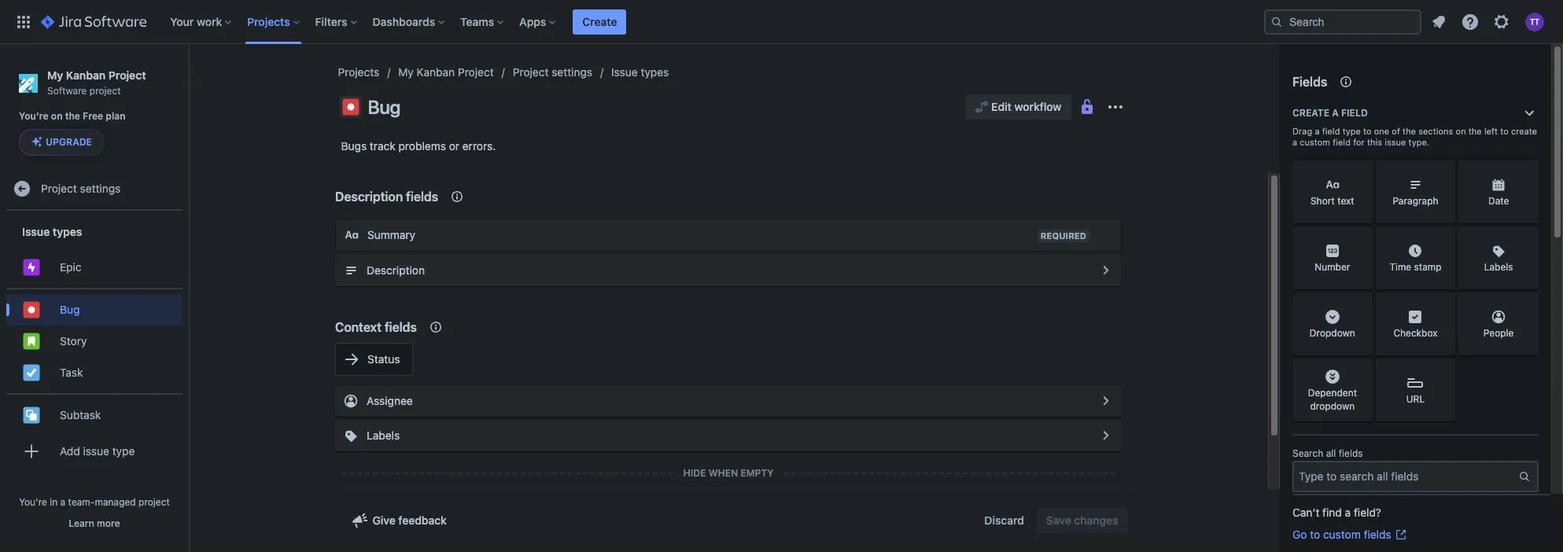 Task type: locate. For each thing, give the bounding box(es) containing it.
1 you're from the top
[[19, 110, 49, 122]]

types inside 'link'
[[641, 65, 669, 79]]

1 vertical spatial projects
[[338, 65, 379, 79]]

labels up people
[[1484, 262, 1513, 273]]

1 horizontal spatial kanban
[[417, 65, 455, 79]]

type
[[1343, 126, 1361, 136], [112, 444, 135, 458]]

type inside button
[[112, 444, 135, 458]]

project inside my kanban project software project
[[108, 68, 146, 82]]

task
[[60, 366, 83, 379]]

1 vertical spatial bug
[[60, 303, 80, 316]]

types down primary element
[[641, 65, 669, 79]]

0 horizontal spatial labels
[[367, 429, 400, 442]]

bugs track problems or errors.
[[341, 139, 496, 153]]

kanban up software
[[66, 68, 106, 82]]

projects up issue type icon
[[338, 65, 379, 79]]

1 vertical spatial more information about the context fields image
[[426, 318, 445, 337]]

kanban for my kanban project
[[417, 65, 455, 79]]

projects inside dropdown button
[[247, 15, 290, 28]]

0 horizontal spatial bug
[[60, 303, 80, 316]]

Search field
[[1264, 9, 1422, 34]]

1 horizontal spatial types
[[641, 65, 669, 79]]

software
[[47, 85, 87, 97]]

on up upgrade button
[[51, 110, 63, 122]]

story
[[60, 334, 87, 348]]

custom down drag
[[1300, 137, 1330, 147]]

2 group from the top
[[6, 288, 183, 394]]

0 horizontal spatial issue types
[[22, 225, 82, 238]]

issue types up epic
[[22, 225, 82, 238]]

issue inside 'link'
[[611, 65, 638, 79]]

description down summary
[[367, 264, 425, 277]]

assignee
[[367, 394, 413, 408]]

on inside drag a field type to one of the sections on the left to create a custom field for this issue type.
[[1456, 126, 1466, 136]]

fields up summary
[[406, 190, 438, 204]]

bug right issue type icon
[[368, 96, 401, 118]]

more information about the context fields image right context fields
[[426, 318, 445, 337]]

type down subtask link on the bottom of the page
[[112, 444, 135, 458]]

your profile and settings image
[[1525, 12, 1544, 31]]

field left 'for'
[[1333, 137, 1351, 147]]

more options image
[[1106, 98, 1125, 116]]

project settings link
[[513, 63, 592, 82], [6, 173, 183, 205]]

issue for group containing issue types
[[22, 225, 50, 238]]

1 vertical spatial create
[[1293, 107, 1330, 119]]

bug
[[368, 96, 401, 118], [60, 303, 80, 316]]

2 you're from the top
[[19, 496, 47, 508]]

more information image
[[1518, 162, 1537, 181]]

1 vertical spatial custom
[[1323, 528, 1361, 541]]

project settings link down upgrade on the top left
[[6, 173, 183, 205]]

1 horizontal spatial create
[[1293, 107, 1330, 119]]

project
[[458, 65, 494, 79], [513, 65, 549, 79], [108, 68, 146, 82], [41, 182, 77, 195]]

0 horizontal spatial create
[[582, 15, 617, 28]]

1 horizontal spatial labels
[[1484, 262, 1513, 273]]

settings down create button
[[552, 65, 592, 79]]

create right 'apps' dropdown button
[[582, 15, 617, 28]]

0 horizontal spatial project
[[90, 85, 121, 97]]

issue inside group
[[22, 225, 50, 238]]

project down apps
[[513, 65, 549, 79]]

0 vertical spatial issue
[[1385, 137, 1406, 147]]

1 horizontal spatial settings
[[552, 65, 592, 79]]

issue down primary element
[[611, 65, 638, 79]]

dropdown
[[1310, 400, 1355, 412]]

2 open field configuration image from the top
[[1097, 392, 1116, 411]]

0 vertical spatial types
[[641, 65, 669, 79]]

create
[[1511, 126, 1537, 136]]

0 horizontal spatial project settings
[[41, 182, 121, 195]]

1 vertical spatial project
[[138, 496, 170, 508]]

upgrade button
[[20, 130, 104, 155]]

1 vertical spatial issue types
[[22, 225, 82, 238]]

bug inside group
[[60, 303, 80, 316]]

kanban down dashboards dropdown button in the top of the page
[[417, 65, 455, 79]]

2 vertical spatial field
[[1333, 137, 1351, 147]]

for
[[1353, 137, 1365, 147]]

project settings down 'apps' dropdown button
[[513, 65, 592, 79]]

description fields
[[335, 190, 438, 204]]

0 vertical spatial project
[[90, 85, 121, 97]]

the right the of
[[1403, 126, 1416, 136]]

or
[[449, 139, 459, 153]]

project
[[90, 85, 121, 97], [138, 496, 170, 508]]

0 vertical spatial projects
[[247, 15, 290, 28]]

1 horizontal spatial issue
[[1385, 137, 1406, 147]]

2 horizontal spatial the
[[1469, 126, 1482, 136]]

go to custom fields link
[[1293, 527, 1407, 543]]

0 vertical spatial type
[[1343, 126, 1361, 136]]

custom
[[1300, 137, 1330, 147], [1323, 528, 1361, 541]]

my inside my kanban project link
[[398, 65, 414, 79]]

1 vertical spatial types
[[53, 225, 82, 238]]

projects right work
[[247, 15, 290, 28]]

summary
[[367, 228, 415, 242]]

work
[[197, 15, 222, 28]]

project settings
[[513, 65, 592, 79], [41, 182, 121, 195]]

1 open field configuration image from the top
[[1097, 261, 1116, 280]]

description inside button
[[367, 264, 425, 277]]

on right sections in the top right of the page
[[1456, 126, 1466, 136]]

1 vertical spatial issue
[[83, 444, 109, 458]]

drag a field type to one of the sections on the left to create a custom field for this issue type.
[[1293, 126, 1537, 147]]

1 vertical spatial on
[[1456, 126, 1466, 136]]

0 vertical spatial more information about the context fields image
[[448, 187, 467, 206]]

0 horizontal spatial my
[[47, 68, 63, 82]]

filters button
[[310, 9, 363, 34]]

issue
[[611, 65, 638, 79], [22, 225, 50, 238]]

0 vertical spatial project settings link
[[513, 63, 592, 82]]

1 vertical spatial you're
[[19, 496, 47, 508]]

1 horizontal spatial project settings
[[513, 65, 592, 79]]

open field configuration image inside description button
[[1097, 261, 1116, 280]]

you're left in
[[19, 496, 47, 508]]

issue up epic link
[[22, 225, 50, 238]]

project right the managed
[[138, 496, 170, 508]]

labels down assignee
[[367, 429, 400, 442]]

bug link
[[6, 294, 183, 326]]

1 horizontal spatial on
[[1456, 126, 1466, 136]]

1 horizontal spatial projects
[[338, 65, 379, 79]]

project settings down upgrade on the top left
[[41, 182, 121, 195]]

more information about the context fields image
[[448, 187, 467, 206], [426, 318, 445, 337]]

issue type icon image
[[341, 98, 360, 116]]

types up epic
[[53, 225, 82, 238]]

to
[[1363, 126, 1372, 136], [1500, 126, 1509, 136], [1310, 528, 1320, 541]]

paragraph
[[1393, 195, 1439, 207]]

add
[[60, 444, 80, 458]]

banner containing your work
[[0, 0, 1563, 44]]

1 vertical spatial field
[[1322, 126, 1340, 136]]

2 horizontal spatial to
[[1500, 126, 1509, 136]]

1 horizontal spatial type
[[1343, 126, 1361, 136]]

kanban inside my kanban project software project
[[66, 68, 106, 82]]

notifications image
[[1429, 12, 1448, 31]]

open field configuration image inside assignee button
[[1097, 392, 1116, 411]]

0 vertical spatial field
[[1341, 107, 1368, 119]]

bug up story
[[60, 303, 80, 316]]

checkbox
[[1394, 328, 1438, 339]]

projects for the projects dropdown button
[[247, 15, 290, 28]]

you're up upgrade button
[[19, 110, 49, 122]]

feedback
[[398, 514, 447, 527]]

search
[[1293, 448, 1323, 459]]

create inside create button
[[582, 15, 617, 28]]

0 vertical spatial bug
[[368, 96, 401, 118]]

1 vertical spatial open field configuration image
[[1097, 392, 1116, 411]]

field up 'for'
[[1341, 107, 1368, 119]]

1 horizontal spatial project settings link
[[513, 63, 592, 82]]

to right the left
[[1500, 126, 1509, 136]]

stamp
[[1414, 262, 1442, 273]]

find
[[1323, 506, 1342, 519]]

1 horizontal spatial project
[[138, 496, 170, 508]]

1 vertical spatial type
[[112, 444, 135, 458]]

fields
[[406, 190, 438, 204], [385, 320, 417, 334], [1339, 448, 1363, 459], [1364, 528, 1391, 541]]

to right go at the bottom right of page
[[1310, 528, 1320, 541]]

custom down can't find a field?
[[1323, 528, 1361, 541]]

banner
[[0, 0, 1563, 44]]

0 vertical spatial open field configuration image
[[1097, 261, 1116, 280]]

in
[[50, 496, 58, 508]]

left
[[1484, 126, 1498, 136]]

kanban
[[417, 65, 455, 79], [66, 68, 106, 82]]

give
[[373, 514, 396, 527]]

project settings link down 'apps' dropdown button
[[513, 63, 592, 82]]

learn more button
[[69, 518, 120, 530]]

more information about the context fields image for context fields
[[426, 318, 445, 337]]

search image
[[1271, 15, 1283, 28]]

0 horizontal spatial more information about the context fields image
[[426, 318, 445, 337]]

issue for issue types 'link'
[[611, 65, 638, 79]]

issue right the add at the left bottom
[[83, 444, 109, 458]]

0 vertical spatial create
[[582, 15, 617, 28]]

field?
[[1354, 506, 1381, 519]]

issue types down primary element
[[611, 65, 669, 79]]

dashboards
[[373, 15, 435, 28]]

description for description fields
[[335, 190, 403, 204]]

0 horizontal spatial project settings link
[[6, 173, 183, 205]]

jira software image
[[41, 12, 147, 31], [41, 12, 147, 31]]

more information about the context fields image for description fields
[[448, 187, 467, 206]]

1 horizontal spatial more information about the context fields image
[[448, 187, 467, 206]]

group containing bug
[[6, 288, 183, 394]]

0 horizontal spatial the
[[65, 110, 80, 122]]

hide when empty
[[683, 467, 774, 479]]

types
[[641, 65, 669, 79], [53, 225, 82, 238]]

0 horizontal spatial kanban
[[66, 68, 106, 82]]

labels
[[1484, 262, 1513, 273], [367, 429, 400, 442]]

add issue type image
[[22, 442, 41, 461]]

0 horizontal spatial types
[[53, 225, 82, 238]]

group
[[6, 211, 183, 477], [6, 288, 183, 394]]

1 vertical spatial labels
[[367, 429, 400, 442]]

1 vertical spatial project settings link
[[6, 173, 183, 205]]

dependent
[[1308, 387, 1357, 399]]

issue
[[1385, 137, 1406, 147], [83, 444, 109, 458]]

0 horizontal spatial projects
[[247, 15, 290, 28]]

issue types link
[[611, 63, 669, 82]]

1 horizontal spatial issue
[[611, 65, 638, 79]]

filters
[[315, 15, 347, 28]]

settings
[[552, 65, 592, 79], [80, 182, 121, 195]]

short text
[[1311, 195, 1354, 207]]

this
[[1367, 137, 1382, 147]]

0 vertical spatial custom
[[1300, 137, 1330, 147]]

team-
[[68, 496, 95, 508]]

my right projects link
[[398, 65, 414, 79]]

my kanban project
[[398, 65, 494, 79]]

issue inside button
[[83, 444, 109, 458]]

learn more
[[69, 518, 120, 529]]

1 horizontal spatial issue types
[[611, 65, 669, 79]]

description up summary
[[335, 190, 403, 204]]

upgrade
[[46, 136, 92, 148]]

create for create a field
[[1293, 107, 1330, 119]]

my inside my kanban project software project
[[47, 68, 63, 82]]

0 horizontal spatial issue
[[22, 225, 50, 238]]

field down create a field
[[1322, 126, 1340, 136]]

my
[[398, 65, 414, 79], [47, 68, 63, 82]]

more information about the context fields image down or at the left top of the page
[[448, 187, 467, 206]]

project up plan
[[108, 68, 146, 82]]

more information about the fields image
[[1337, 72, 1356, 91]]

group containing issue types
[[6, 211, 183, 477]]

types inside group
[[53, 225, 82, 238]]

0 vertical spatial on
[[51, 110, 63, 122]]

project inside my kanban project software project
[[90, 85, 121, 97]]

settings down upgrade on the top left
[[80, 182, 121, 195]]

create up drag
[[1293, 107, 1330, 119]]

0 vertical spatial you're
[[19, 110, 49, 122]]

on
[[51, 110, 63, 122], [1456, 126, 1466, 136]]

1 group from the top
[[6, 211, 183, 477]]

learn
[[69, 518, 94, 529]]

0 horizontal spatial issue
[[83, 444, 109, 458]]

issue types
[[611, 65, 669, 79], [22, 225, 82, 238]]

issue down the of
[[1385, 137, 1406, 147]]

1 horizontal spatial to
[[1363, 126, 1372, 136]]

1 vertical spatial description
[[367, 264, 425, 277]]

0 horizontal spatial type
[[112, 444, 135, 458]]

edit
[[991, 100, 1012, 113]]

0 vertical spatial description
[[335, 190, 403, 204]]

the left free
[[65, 110, 80, 122]]

create for create
[[582, 15, 617, 28]]

1 horizontal spatial my
[[398, 65, 414, 79]]

issue inside drag a field type to one of the sections on the left to create a custom field for this issue type.
[[1385, 137, 1406, 147]]

1 vertical spatial settings
[[80, 182, 121, 195]]

you're on the free plan
[[19, 110, 126, 122]]

project up plan
[[90, 85, 121, 97]]

create
[[582, 15, 617, 28], [1293, 107, 1330, 119]]

0 horizontal spatial settings
[[80, 182, 121, 195]]

1 vertical spatial project settings
[[41, 182, 121, 195]]

1 vertical spatial issue
[[22, 225, 50, 238]]

of
[[1392, 126, 1400, 136]]

the left the left
[[1469, 126, 1482, 136]]

0 vertical spatial issue types
[[611, 65, 669, 79]]

0 vertical spatial issue
[[611, 65, 638, 79]]

type inside drag a field type to one of the sections on the left to create a custom field for this issue type.
[[1343, 126, 1361, 136]]

open field configuration image
[[1097, 261, 1116, 280], [1097, 392, 1116, 411]]

my up software
[[47, 68, 63, 82]]

project down upgrade button
[[41, 182, 77, 195]]

epic link
[[6, 252, 183, 283]]

to up this
[[1363, 126, 1372, 136]]

type up 'for'
[[1343, 126, 1361, 136]]



Task type: vqa. For each thing, say whether or not it's contained in the screenshot.
work
yes



Task type: describe. For each thing, give the bounding box(es) containing it.
projects link
[[338, 63, 379, 82]]

all
[[1326, 448, 1336, 459]]

my kanban project software project
[[47, 68, 146, 97]]

go
[[1293, 528, 1307, 541]]

time
[[1390, 262, 1411, 273]]

discard
[[984, 514, 1024, 527]]

when
[[709, 467, 738, 479]]

story link
[[6, 326, 183, 357]]

add issue type button
[[6, 436, 183, 468]]

your work
[[170, 15, 222, 28]]

help image
[[1461, 12, 1480, 31]]

time stamp
[[1390, 262, 1442, 273]]

types for issue types 'link'
[[641, 65, 669, 79]]

type.
[[1409, 137, 1430, 147]]

teams
[[460, 15, 494, 28]]

project down teams
[[458, 65, 494, 79]]

add issue type
[[60, 444, 135, 458]]

0 vertical spatial labels
[[1484, 262, 1513, 273]]

fields left this link will be opened in a new tab icon
[[1364, 528, 1391, 541]]

workflow
[[1014, 100, 1062, 113]]

settings image
[[1492, 12, 1511, 31]]

can't find a field?
[[1293, 506, 1381, 519]]

give feedback
[[373, 514, 447, 527]]

search all fields
[[1293, 448, 1363, 459]]

labels inside button
[[367, 429, 400, 442]]

free
[[83, 110, 103, 122]]

primary element
[[9, 0, 1264, 44]]

you're in a team-managed project
[[19, 496, 170, 508]]

edit workflow button
[[966, 94, 1071, 120]]

projects button
[[242, 9, 306, 34]]

a down more information about the fields image
[[1332, 107, 1339, 119]]

apps
[[519, 15, 546, 28]]

task link
[[6, 357, 183, 389]]

a right find
[[1345, 506, 1351, 519]]

your
[[170, 15, 194, 28]]

open field configuration image for assignee
[[1097, 392, 1116, 411]]

field for create
[[1341, 107, 1368, 119]]

short
[[1311, 195, 1335, 207]]

my for my kanban project software project
[[47, 68, 63, 82]]

url
[[1406, 394, 1425, 405]]

context fields
[[335, 320, 417, 334]]

Type to search all fields text field
[[1294, 463, 1518, 491]]

number
[[1315, 262, 1350, 273]]

project settings inside project settings link
[[41, 182, 121, 195]]

0 horizontal spatial on
[[51, 110, 63, 122]]

more
[[97, 518, 120, 529]]

appswitcher icon image
[[14, 12, 33, 31]]

dashboards button
[[368, 9, 451, 34]]

drag
[[1293, 126, 1312, 136]]

date
[[1488, 195, 1509, 207]]

people
[[1484, 328, 1514, 339]]

open field configuration image
[[1097, 426, 1116, 445]]

you're for you're on the free plan
[[19, 110, 49, 122]]

field for drag
[[1322, 126, 1340, 136]]

context
[[335, 320, 382, 334]]

hide
[[683, 467, 706, 479]]

one
[[1374, 126, 1389, 136]]

kanban for my kanban project software project
[[66, 68, 106, 82]]

my for my kanban project
[[398, 65, 414, 79]]

0 vertical spatial settings
[[552, 65, 592, 79]]

track
[[370, 139, 396, 153]]

1 horizontal spatial the
[[1403, 126, 1416, 136]]

required
[[1041, 231, 1086, 241]]

bugs
[[341, 139, 367, 153]]

errors.
[[462, 139, 496, 153]]

fields up status
[[385, 320, 417, 334]]

problems
[[398, 139, 446, 153]]

epic
[[60, 260, 81, 274]]

your work button
[[165, 9, 238, 34]]

types for group containing issue types
[[53, 225, 82, 238]]

managed
[[95, 496, 136, 508]]

1 horizontal spatial bug
[[368, 96, 401, 118]]

you're for you're in a team-managed project
[[19, 496, 47, 508]]

discard button
[[975, 508, 1034, 533]]

labels button
[[335, 420, 1122, 452]]

my kanban project link
[[398, 63, 494, 82]]

assignee button
[[335, 385, 1122, 417]]

0 horizontal spatial to
[[1310, 528, 1320, 541]]

go to custom fields
[[1293, 528, 1391, 541]]

edit workflow
[[991, 100, 1062, 113]]

description button
[[335, 255, 1122, 286]]

projects for projects link
[[338, 65, 379, 79]]

0 vertical spatial project settings
[[513, 65, 592, 79]]

status
[[367, 352, 400, 366]]

subtask
[[60, 408, 101, 422]]

this link will be opened in a new tab image
[[1395, 529, 1407, 541]]

sections
[[1419, 126, 1453, 136]]

a right in
[[60, 496, 65, 508]]

dependent dropdown
[[1308, 387, 1357, 412]]

open field configuration image for description
[[1097, 261, 1116, 280]]

text
[[1338, 195, 1354, 207]]

custom inside drag a field type to one of the sections on the left to create a custom field for this issue type.
[[1300, 137, 1330, 147]]

a right drag
[[1315, 126, 1320, 136]]

fields
[[1293, 75, 1327, 89]]

a down drag
[[1293, 137, 1297, 147]]

can't
[[1293, 506, 1320, 519]]

fields right all
[[1339, 448, 1363, 459]]

subtask link
[[6, 400, 183, 431]]

create button
[[573, 9, 627, 34]]

empty
[[741, 467, 774, 479]]

teams button
[[456, 9, 510, 34]]

description for description
[[367, 264, 425, 277]]



